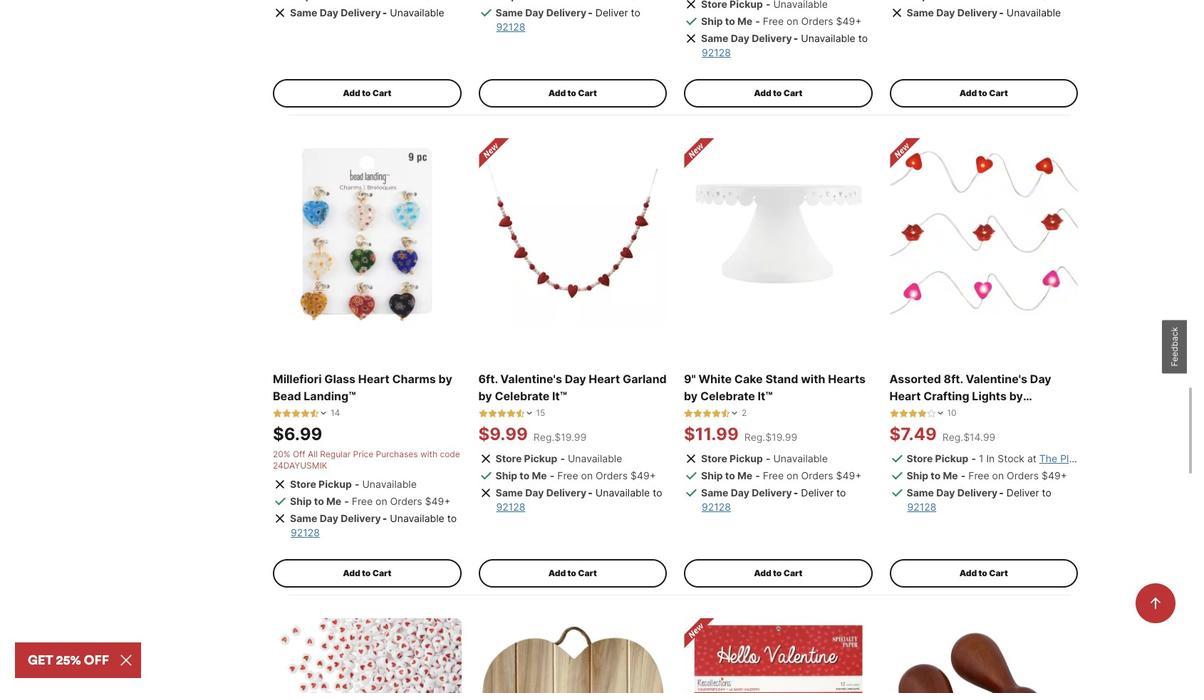 Task type: describe. For each thing, give the bounding box(es) containing it.
9" white cake stand with hearts by celebrate it™
[[684, 372, 866, 404]]

on for $7.49
[[993, 470, 1005, 482]]

2 tabler image from the left
[[282, 409, 292, 418]]

store down 24dayusmik
[[290, 478, 316, 491]]

1 at from the left
[[1028, 453, 1037, 465]]

plaza
[[1061, 453, 1086, 465]]

pickup down regular at left bottom
[[319, 478, 352, 491]]

ship to me - free on orders $49+ for $9.99
[[496, 470, 656, 482]]

with inside 9" white cake stand with hearts by celebrate it™
[[801, 372, 826, 387]]

92128 for 6ft. valentine's day heart garland by celebrate it™
[[496, 501, 526, 513]]

hearts
[[828, 372, 866, 387]]

14 button
[[273, 408, 340, 419]]

ship for $7.49
[[907, 470, 929, 482]]

stock
[[998, 453, 1025, 465]]

pickup for $9.99
[[524, 453, 558, 465]]

valley
[[1141, 453, 1169, 465]]

tabler image inside 10 dialog
[[927, 409, 936, 418]]

4 tabler image from the left
[[506, 409, 516, 418]]

the
[[1040, 453, 1058, 465]]

cake
[[735, 372, 763, 387]]

24dayusmik
[[273, 461, 327, 471]]

by inside 9" white cake stand with hearts by celebrate it™
[[684, 389, 698, 404]]

orders for $9.99
[[596, 470, 628, 482]]

$49+ for $11.99
[[837, 470, 862, 482]]

heart inside assorted 8ft. valentine's day heart crafting lights by celebrate it™
[[890, 389, 921, 404]]

purchases
[[376, 449, 418, 460]]

store for $11.99
[[701, 453, 728, 465]]

orders for $11.99
[[802, 470, 834, 482]]

tabler image inside 2 dialog
[[712, 409, 721, 418]]

5 tabler image from the left
[[516, 409, 525, 418]]

14
[[331, 408, 340, 419]]

new image
[[479, 138, 510, 169]]

2 same day delivery - unavailable from the left
[[907, 6, 1062, 18]]

deliver for $11.99
[[801, 487, 834, 499]]

store for $9.99
[[496, 453, 522, 465]]

celebrate inside 9" white cake stand with hearts by celebrate it™
[[701, 389, 756, 404]]

2 at from the left
[[1089, 453, 1098, 465]]

deliver for $7.49
[[1007, 487, 1040, 499]]

6ft. valentine's day heart garland by celebrate it™
[[479, 372, 667, 404]]

8 tabler image from the left
[[703, 409, 712, 418]]

assorted 8ft. valentine's day heart crafting lights by celebrate it™ link
[[890, 371, 1079, 421]]

on for $11.99
[[787, 470, 799, 482]]

$49+ for $9.99
[[631, 470, 656, 482]]

0 horizontal spatial same day delivery - deliver to 92128
[[496, 6, 641, 33]]

2 dialog
[[684, 408, 747, 419]]

free for $7.49
[[969, 470, 990, 482]]

2 horizontal spatial same day delivery - unavailable to 92128
[[701, 32, 868, 58]]

12 tabler image from the left
[[909, 409, 918, 418]]

9"
[[684, 372, 696, 387]]

4 tabler image from the left
[[301, 409, 310, 418]]

0 horizontal spatial store pickup - unavailable
[[290, 478, 417, 491]]

6 tabler image from the left
[[684, 409, 694, 418]]

9&#x22; white cake stand with hearts by celebrate it&#x2122; image
[[684, 138, 873, 327]]

1 same day delivery - unavailable from the left
[[290, 6, 445, 18]]

store for $7.49
[[907, 453, 933, 465]]

it™ inside 9" white cake stand with hearts by celebrate it™
[[758, 389, 773, 404]]

store pickup - unavailable for $11.99
[[701, 453, 828, 465]]

assorted 8ft. valentine's day heart crafting lights by celebrate it™
[[890, 372, 1052, 421]]

glass
[[324, 372, 356, 387]]

10 tabler image from the left
[[890, 409, 899, 418]]

new image for $11.99
[[684, 138, 716, 169]]

ship for $9.99
[[496, 470, 518, 482]]

tabler image inside 15 dialog
[[497, 409, 506, 418]]

$7.49 reg.$14.99
[[890, 424, 996, 445]]

92128 for 9" white cake stand with hearts by celebrate it™
[[702, 501, 731, 513]]

same day delivery - unavailable to 92128 for millefiori glass heart charms by bead landing­™
[[290, 513, 457, 539]]

reg.$19.99 for $11.99
[[745, 431, 798, 444]]

all
[[308, 449, 318, 460]]

crafting
[[924, 389, 970, 404]]

$49+ for $7.49
[[1042, 470, 1068, 482]]

garland
[[623, 372, 667, 387]]

landing­™
[[304, 389, 356, 404]]

6ft.
[[479, 372, 498, 387]]

3 tabler image from the left
[[488, 409, 497, 418]]

$9.99
[[479, 424, 528, 445]]

millefiori glass heart charms by bead landing­™
[[273, 372, 452, 404]]

by inside millefiori glass heart charms by bead landing­™
[[439, 372, 452, 387]]

day inside 6ft. valentine's day heart garland by celebrate it™
[[565, 372, 586, 387]]

store pickup - 1 in stock at the plaza at imperial valley
[[907, 453, 1169, 465]]

by inside assorted 8ft. valentine's day heart crafting lights by celebrate it™
[[1010, 389, 1024, 404]]

me for $9.99
[[532, 470, 547, 482]]

millefiori glass heart charms by bead landing­™ link
[[273, 371, 462, 405]]

pickup for $11.99
[[730, 453, 763, 465]]

store pickup - unavailable for $9.99
[[496, 453, 623, 465]]



Task type: locate. For each thing, give the bounding box(es) containing it.
me for $7.49
[[943, 470, 959, 482]]

9 tabler image from the left
[[721, 409, 731, 418]]

white
[[699, 372, 732, 387]]

new image
[[684, 138, 716, 169], [890, 138, 921, 169], [684, 619, 716, 650]]

heart right glass
[[358, 372, 390, 387]]

celebrate up 2 dropdown button
[[701, 389, 756, 404]]

store pickup - unavailable down $11.99 reg.$19.99
[[701, 453, 828, 465]]

$9.99 reg.$19.99
[[479, 424, 587, 445]]

1 horizontal spatial same day delivery - deliver to 92128
[[701, 487, 846, 513]]

2 horizontal spatial heart
[[890, 389, 921, 404]]

store down $7.49
[[907, 453, 933, 465]]

1 horizontal spatial at
[[1089, 453, 1098, 465]]

2 horizontal spatial same day delivery - deliver to 92128
[[907, 487, 1052, 513]]

pickup down $7.49 reg.$14.99
[[936, 453, 969, 465]]

it™ inside 6ft. valentine's day heart garland by celebrate it™
[[553, 389, 567, 404]]

0 horizontal spatial reg.$19.99
[[534, 431, 587, 444]]

by right charms
[[439, 372, 452, 387]]

same day delivery - unavailable to 92128 for 6ft. valentine's day heart garland by celebrate it™
[[496, 487, 663, 513]]

0 horizontal spatial deliver
[[596, 6, 628, 18]]

in
[[987, 453, 995, 465]]

add
[[343, 87, 360, 98], [549, 87, 566, 98], [754, 87, 772, 98], [960, 87, 977, 98], [343, 568, 360, 579], [549, 568, 566, 579], [754, 568, 772, 579], [960, 568, 977, 579]]

stand
[[766, 372, 799, 387]]

regular
[[320, 449, 351, 460]]

1 horizontal spatial deliver
[[801, 487, 834, 499]]

assorted
[[890, 372, 942, 387]]

0 horizontal spatial same day delivery - unavailable to 92128
[[290, 513, 457, 539]]

at left the
[[1028, 453, 1037, 465]]

assorted 8ft. valentine&#x27;s day heart crafting lights by celebrate it&#x2122; image
[[890, 138, 1079, 327]]

0 horizontal spatial heart
[[358, 372, 390, 387]]

3 tabler image from the left
[[292, 409, 301, 418]]

free for $11.99
[[763, 470, 784, 482]]

2 horizontal spatial deliver
[[1007, 487, 1040, 499]]

it™ up $9.99 reg.$19.99 at the bottom left
[[553, 389, 567, 404]]

unavailable
[[390, 6, 445, 18], [1007, 6, 1062, 18], [801, 32, 856, 44], [568, 453, 623, 465], [774, 453, 828, 465], [362, 478, 417, 491], [596, 487, 650, 499], [390, 513, 445, 525]]

by right lights
[[1010, 389, 1024, 404]]

1 horizontal spatial valentine's
[[966, 372, 1028, 387]]

millefiori glass heart charms by bead landing&#xad;&#x2122; image
[[273, 138, 462, 327]]

same day delivery - unavailable
[[290, 6, 445, 18], [907, 6, 1062, 18]]

with right stand
[[801, 372, 826, 387]]

with
[[801, 372, 826, 387], [420, 449, 438, 460]]

tabler image
[[273, 409, 282, 418], [282, 409, 292, 418], [292, 409, 301, 418], [301, 409, 310, 418], [497, 409, 506, 418], [712, 409, 721, 418], [927, 409, 936, 418]]

same day delivery - deliver to 92128 for $7.49
[[907, 487, 1052, 513]]

ship
[[701, 15, 723, 27], [496, 470, 518, 482], [701, 470, 723, 482], [907, 470, 929, 482], [290, 496, 312, 508]]

92128 for millefiori glass heart charms by bead landing­™
[[291, 527, 320, 539]]

new image for $7.49
[[890, 138, 921, 169]]

off
[[293, 449, 306, 460]]

92128
[[496, 20, 526, 33], [702, 46, 731, 58], [496, 501, 526, 513], [702, 501, 731, 513], [908, 501, 937, 513], [291, 527, 320, 539]]

store down $9.99
[[496, 453, 522, 465]]

celebrate up $7.49
[[890, 406, 945, 421]]

to
[[631, 6, 641, 18], [726, 15, 735, 27], [859, 32, 868, 44], [362, 87, 371, 98], [568, 87, 577, 98], [773, 87, 782, 98], [979, 87, 988, 98], [520, 470, 530, 482], [726, 470, 735, 482], [931, 470, 941, 482], [653, 487, 663, 499], [837, 487, 846, 499], [1043, 487, 1052, 499], [314, 496, 324, 508], [447, 513, 457, 525], [362, 568, 371, 579], [568, 568, 577, 579], [773, 568, 782, 579], [979, 568, 988, 579]]

pickup for $7.49
[[936, 453, 969, 465]]

0 horizontal spatial it™
[[553, 389, 567, 404]]

1 vertical spatial with
[[420, 449, 438, 460]]

valentine's inside assorted 8ft. valentine's day heart crafting lights by celebrate it™
[[966, 372, 1028, 387]]

by down 9"
[[684, 389, 698, 404]]

$11.99 reg.$19.99
[[684, 424, 798, 445]]

heart inside 6ft. valentine's day heart garland by celebrate it™
[[589, 372, 620, 387]]

0 horizontal spatial at
[[1028, 453, 1037, 465]]

0 horizontal spatial with
[[420, 449, 438, 460]]

celebrate inside assorted 8ft. valentine's day heart crafting lights by celebrate it™
[[890, 406, 945, 421]]

pickup down $11.99 reg.$19.99
[[730, 453, 763, 465]]

charms
[[392, 372, 436, 387]]

13 tabler image from the left
[[918, 409, 927, 418]]

$6.99 20% off all regular price purchases with code 24dayusmik
[[273, 424, 460, 471]]

valentine's up lights
[[966, 372, 1028, 387]]

me
[[738, 15, 753, 27], [532, 470, 547, 482], [738, 470, 753, 482], [943, 470, 959, 482], [326, 496, 342, 508]]

store
[[496, 453, 522, 465], [701, 453, 728, 465], [907, 453, 933, 465], [290, 478, 316, 491]]

bead
[[273, 389, 301, 404]]

ship to me - free on orders $49+ for $7.49
[[907, 470, 1068, 482]]

tabler image inside 14 dialog
[[310, 409, 319, 418]]

code
[[440, 449, 460, 460]]

pickup
[[524, 453, 558, 465], [730, 453, 763, 465], [936, 453, 969, 465], [319, 478, 352, 491]]

2 tabler image from the left
[[479, 409, 488, 418]]

on for $9.99
[[581, 470, 593, 482]]

0 vertical spatial with
[[801, 372, 826, 387]]

me for $11.99
[[738, 470, 753, 482]]

$7.49
[[890, 424, 937, 445]]

store pickup - unavailable
[[496, 453, 623, 465], [701, 453, 828, 465], [290, 478, 417, 491]]

reg.$19.99 down 2
[[745, 431, 798, 444]]

deliver
[[596, 6, 628, 18], [801, 487, 834, 499], [1007, 487, 1040, 499]]

6ft. valentine's day heart garland by celebrate it™ link
[[479, 371, 667, 405]]

$49+
[[837, 15, 862, 27], [631, 470, 656, 482], [837, 470, 862, 482], [1042, 470, 1068, 482], [425, 496, 451, 508]]

millefiori
[[273, 372, 322, 387]]

6ft. valentine&#x27;s day heart garland by celebrate it&#x2122; image
[[479, 138, 667, 327]]

by
[[439, 372, 452, 387], [479, 389, 492, 404], [684, 389, 698, 404], [1010, 389, 1024, 404]]

15
[[536, 408, 546, 419]]

with inside $6.99 20% off all regular price purchases with code 24dayusmik
[[420, 449, 438, 460]]

1 horizontal spatial heart
[[589, 372, 620, 387]]

on
[[787, 15, 799, 27], [581, 470, 593, 482], [787, 470, 799, 482], [993, 470, 1005, 482], [376, 496, 388, 508]]

orders
[[802, 15, 834, 27], [596, 470, 628, 482], [802, 470, 834, 482], [1007, 470, 1039, 482], [390, 496, 422, 508]]

imperial
[[1101, 453, 1138, 465]]

0 horizontal spatial celebrate
[[495, 389, 550, 404]]

free for $9.99
[[558, 470, 579, 482]]

valentine's inside 6ft. valentine's day heart garland by celebrate it™
[[501, 372, 562, 387]]

6 tabler image from the left
[[712, 409, 721, 418]]

1
[[979, 453, 984, 465]]

ship to me - free on orders $49+ for $11.99
[[701, 470, 862, 482]]

1 horizontal spatial celebrate
[[701, 389, 756, 404]]

14 dialog
[[273, 408, 340, 419]]

-
[[383, 6, 387, 18], [588, 6, 593, 18], [1000, 6, 1004, 18], [756, 15, 760, 27], [794, 32, 799, 44], [561, 453, 565, 465], [766, 453, 771, 465], [972, 453, 977, 465], [550, 470, 555, 482], [756, 470, 760, 482], [961, 470, 966, 482], [355, 478, 360, 491], [588, 487, 593, 499], [794, 487, 799, 499], [1000, 487, 1004, 499], [344, 496, 349, 508], [383, 513, 387, 525]]

at
[[1028, 453, 1037, 465], [1089, 453, 1098, 465]]

lights
[[973, 389, 1007, 404]]

it™
[[553, 389, 567, 404], [758, 389, 773, 404], [947, 406, 962, 421]]

11 tabler image from the left
[[899, 409, 909, 418]]

1 horizontal spatial store pickup - unavailable
[[496, 453, 623, 465]]

heart
[[358, 372, 390, 387], [589, 372, 620, 387], [890, 389, 921, 404]]

tabler image
[[310, 409, 319, 418], [479, 409, 488, 418], [488, 409, 497, 418], [506, 409, 516, 418], [516, 409, 525, 418], [684, 409, 694, 418], [694, 409, 703, 418], [703, 409, 712, 418], [721, 409, 731, 418], [890, 409, 899, 418], [899, 409, 909, 418], [909, 409, 918, 418], [918, 409, 927, 418]]

heart inside millefiori glass heart charms by bead landing­™
[[358, 372, 390, 387]]

same
[[290, 6, 318, 18], [496, 6, 523, 18], [907, 6, 934, 18], [701, 32, 729, 44], [496, 487, 523, 499], [701, 487, 729, 499], [907, 487, 934, 499], [290, 513, 318, 525]]

free
[[763, 15, 784, 27], [558, 470, 579, 482], [763, 470, 784, 482], [969, 470, 990, 482], [352, 496, 373, 508]]

celebrate up 15 "dropdown button"
[[495, 389, 550, 404]]

delivery
[[341, 6, 381, 18], [546, 6, 587, 18], [958, 6, 998, 18], [752, 32, 793, 44], [546, 487, 587, 499], [752, 487, 793, 499], [958, 487, 998, 499], [341, 513, 381, 525]]

9" white cake stand with hearts by celebrate it™ link
[[684, 371, 873, 405]]

orders for $7.49
[[1007, 470, 1039, 482]]

0 horizontal spatial same day delivery - unavailable
[[290, 6, 445, 18]]

15 dialog
[[479, 408, 546, 419]]

0 horizontal spatial valentine's
[[501, 372, 562, 387]]

2 horizontal spatial it™
[[947, 406, 962, 421]]

heart down assorted
[[890, 389, 921, 404]]

reg.$19.99 inside $11.99 reg.$19.99
[[745, 431, 798, 444]]

it™ inside assorted 8ft. valentine's day heart crafting lights by celebrate it™
[[947, 406, 962, 421]]

1 horizontal spatial it™
[[758, 389, 773, 404]]

7 tabler image from the left
[[927, 409, 936, 418]]

by down 6ft.
[[479, 389, 492, 404]]

store pickup - unavailable down price
[[290, 478, 417, 491]]

1 reg.$19.99 from the left
[[534, 431, 587, 444]]

$11.99
[[684, 424, 739, 445]]

10 button
[[890, 408, 957, 419]]

1 horizontal spatial same day delivery - unavailable to 92128
[[496, 487, 663, 513]]

same day delivery - deliver to 92128 for $11.99
[[701, 487, 846, 513]]

pickup down $9.99 reg.$19.99 at the bottom left
[[524, 453, 558, 465]]

2 horizontal spatial celebrate
[[890, 406, 945, 421]]

reg.$19.99 inside $9.99 reg.$19.99
[[534, 431, 587, 444]]

8ft.
[[944, 372, 964, 387]]

valentine's up the 15
[[501, 372, 562, 387]]

2
[[742, 408, 747, 419]]

reg.$19.99 down the 15
[[534, 431, 587, 444]]

day inside assorted 8ft. valentine's day heart crafting lights by celebrate it™
[[1031, 372, 1052, 387]]

valentine's
[[501, 372, 562, 387], [966, 372, 1028, 387]]

1 horizontal spatial with
[[801, 372, 826, 387]]

same day delivery - unavailable to 92128
[[701, 32, 868, 58], [496, 487, 663, 513], [290, 513, 457, 539]]

ship for $11.99
[[701, 470, 723, 482]]

it™ down cake
[[758, 389, 773, 404]]

1 tabler image from the left
[[310, 409, 319, 418]]

same day delivery - deliver to 92128
[[496, 6, 641, 33], [701, 487, 846, 513], [907, 487, 1052, 513]]

store pickup - unavailable down $9.99 reg.$19.99 at the bottom left
[[496, 453, 623, 465]]

it™ down "crafting"
[[947, 406, 962, 421]]

celebrate
[[495, 389, 550, 404], [701, 389, 756, 404], [890, 406, 945, 421]]

1 tabler image from the left
[[273, 409, 282, 418]]

day
[[320, 6, 339, 18], [525, 6, 544, 18], [937, 6, 955, 18], [731, 32, 750, 44], [565, 372, 586, 387], [1031, 372, 1052, 387], [525, 487, 544, 499], [731, 487, 750, 499], [937, 487, 955, 499], [320, 513, 339, 525]]

reg.$19.99
[[534, 431, 587, 444], [745, 431, 798, 444]]

7 tabler image from the left
[[694, 409, 703, 418]]

2 reg.$19.99 from the left
[[745, 431, 798, 444]]

2 button
[[684, 408, 747, 419]]

with left code on the left bottom
[[420, 449, 438, 460]]

price
[[353, 449, 374, 460]]

heart left garland
[[589, 372, 620, 387]]

1 horizontal spatial same day delivery - unavailable
[[907, 6, 1062, 18]]

reg.$19.99 for $9.99
[[534, 431, 587, 444]]

store down $11.99
[[701, 453, 728, 465]]

10 dialog
[[890, 408, 957, 419]]

2 valentine's from the left
[[966, 372, 1028, 387]]

2 horizontal spatial store pickup - unavailable
[[701, 453, 828, 465]]

at right the plaza
[[1089, 453, 1098, 465]]

1 horizontal spatial reg.$19.99
[[745, 431, 798, 444]]

20%
[[273, 449, 290, 460]]

10
[[948, 408, 957, 419]]

15 button
[[479, 408, 546, 419]]

reg.$14.99
[[943, 431, 996, 444]]

cart
[[373, 87, 392, 98], [578, 87, 597, 98], [784, 87, 803, 98], [990, 87, 1009, 98], [373, 568, 392, 579], [578, 568, 597, 579], [784, 568, 803, 579], [990, 568, 1009, 579]]

$6.99
[[273, 424, 322, 445]]

1 valentine's from the left
[[501, 372, 562, 387]]

92128 for assorted 8ft. valentine's day heart crafting lights by celebrate it™
[[908, 501, 937, 513]]

ship to me - free on orders $49+
[[701, 15, 862, 27], [496, 470, 656, 482], [701, 470, 862, 482], [907, 470, 1068, 482], [290, 496, 451, 508]]

add to cart
[[343, 87, 392, 98], [549, 87, 597, 98], [754, 87, 803, 98], [960, 87, 1009, 98], [343, 568, 392, 579], [549, 568, 597, 579], [754, 568, 803, 579], [960, 568, 1009, 579]]

5 tabler image from the left
[[497, 409, 506, 418]]

add to cart button
[[273, 79, 462, 107], [479, 79, 667, 107], [684, 79, 873, 107], [890, 79, 1079, 107], [273, 560, 462, 588], [479, 560, 667, 588], [684, 560, 873, 588], [890, 560, 1079, 588]]

celebrate inside 6ft. valentine's day heart garland by celebrate it™
[[495, 389, 550, 404]]

by inside 6ft. valentine's day heart garland by celebrate it™
[[479, 389, 492, 404]]



Task type: vqa. For each thing, say whether or not it's contained in the screenshot.
rightmost 3
no



